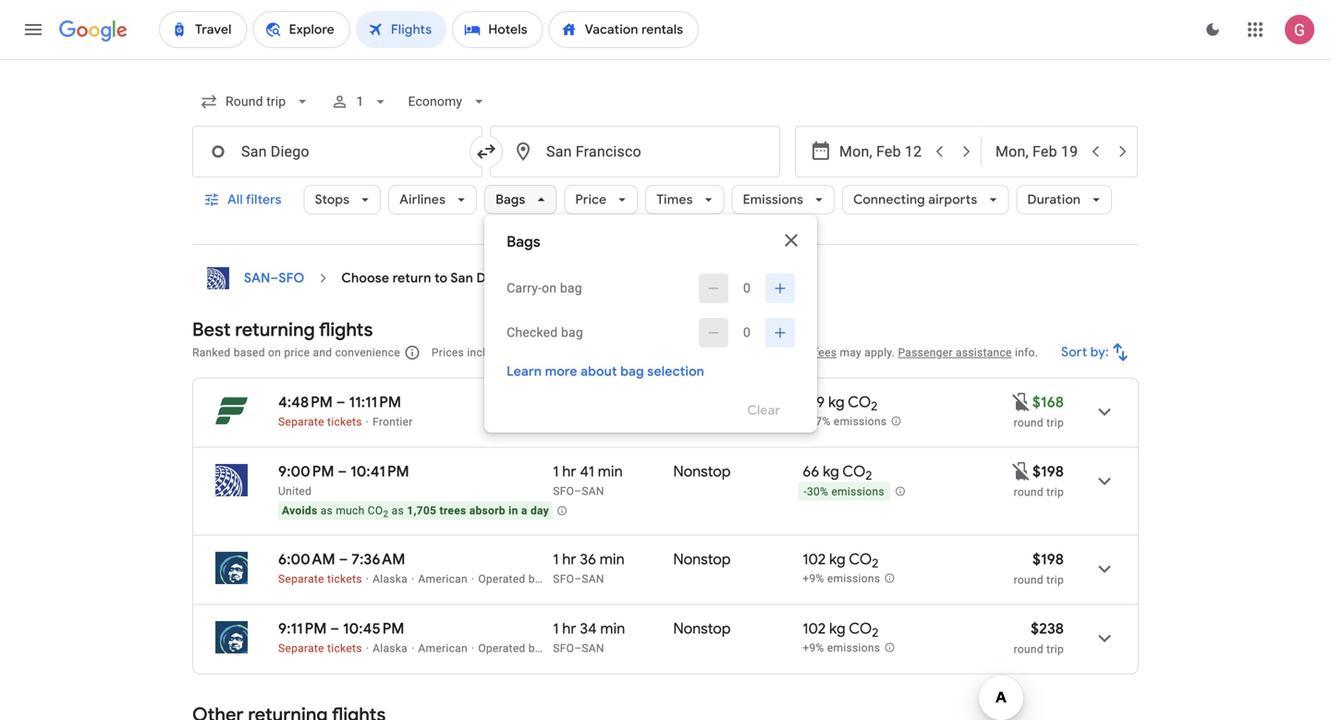 Task type: vqa. For each thing, say whether or not it's contained in the screenshot.
CO for 1 hr 36 min
yes



Task type: describe. For each thing, give the bounding box(es) containing it.
tickets for 10:45 pm
[[327, 642, 362, 655]]

airlines for 1 hr 34 min
[[590, 642, 629, 655]]

in
[[509, 504, 518, 517]]

co inside 129 kg co 2
[[848, 393, 871, 412]]

2 horizontal spatial  image
[[471, 573, 475, 586]]

trip inside $238 round trip
[[1047, 643, 1064, 656]]

min for 1 hr 41 min
[[598, 462, 623, 481]]

learn
[[507, 363, 542, 380]]

returning
[[235, 318, 315, 342]]

flight details. leaves san francisco international airport at 6:00 am on monday, february 19 and arrives at san diego international airport - terminal 1 at 7:36 am on monday, february 19. image
[[1083, 547, 1127, 591]]

skywest for 1 hr 34 min
[[685, 642, 729, 655]]

times button
[[645, 177, 724, 222]]

4:48 pm – 11:11 pm
[[278, 393, 401, 412]]

separate for 4:48 pm
[[278, 416, 324, 428]]

adult.
[[647, 346, 676, 359]]

– left 11:11 pm text field
[[336, 393, 345, 412]]

san
[[451, 270, 473, 287]]

best
[[192, 318, 231, 342]]

$238 round trip
[[1014, 619, 1064, 656]]

apply.
[[865, 346, 895, 359]]

include
[[467, 346, 505, 359]]

10:41 pm
[[350, 462, 409, 481]]

2 for 1 hr 36 min
[[872, 556, 879, 571]]

connecting
[[853, 191, 925, 208]]

skywest for 1 hr 36 min
[[685, 573, 729, 586]]

emissions
[[743, 191, 803, 208]]

co inside 'avoids as much co 2 as 1,705 trees absorb in a day'
[[368, 504, 383, 517]]

a
[[521, 504, 528, 517]]

separate for 9:11 pm
[[278, 642, 324, 655]]

Return text field
[[996, 127, 1081, 177]]

9:00 pm
[[278, 462, 334, 481]]

avoids as much co2 as 1705 trees absorb in a day. learn more about this calculation. image
[[557, 505, 568, 516]]

sort by: button
[[1054, 330, 1139, 374]]

by for 1 hr 34 min
[[529, 642, 541, 655]]

trip inside "$198 round trip"
[[1047, 574, 1064, 587]]

learn more about ranking image
[[404, 344, 421, 361]]

co for 1 hr 41 min
[[843, 462, 866, 481]]

required
[[508, 346, 550, 359]]

Departure text field
[[839, 127, 924, 177]]

best returning flights main content
[[192, 260, 1139, 720]]

+9% emissions for $238
[[803, 642, 880, 655]]

loading results progress bar
[[0, 59, 1331, 63]]

$168
[[1033, 393, 1064, 412]]

– inside 1 hr 34 min sfo – san
[[574, 642, 582, 655]]

assistance
[[956, 346, 1012, 359]]

+
[[584, 346, 591, 359]]

1 vertical spatial bags
[[507, 233, 540, 251]]

bag up taxes
[[561, 325, 583, 340]]

convenience
[[335, 346, 400, 359]]

flights
[[319, 318, 373, 342]]

nonstop for 1 hr 41 min
[[673, 462, 731, 481]]

129
[[803, 393, 825, 412]]

phx
[[735, 416, 758, 428]]

operated by skywest airlines as alaska skywest for 36
[[478, 573, 729, 586]]

2 inside 'avoids as much co 2 as 1,705 trees absorb in a day'
[[383, 508, 389, 519]]

operated by skywest airlines as alaska skywest for 34
[[478, 642, 729, 655]]

1 horizontal spatial  image
[[411, 642, 415, 655]]

filters
[[246, 191, 282, 208]]

tickets for 7:36 am
[[327, 573, 362, 586]]

stops button
[[304, 177, 381, 222]]

operated for 1 hr 36 min
[[478, 573, 526, 586]]

to
[[435, 270, 448, 287]]

leaves san francisco international airport at 9:00 pm on monday, february 19 and arrives at san diego international airport - terminal 1 at 10:41 pm on monday, february 19. element
[[278, 462, 409, 481]]

Arrival time: 10:41 PM. text field
[[350, 462, 409, 481]]

prices
[[432, 346, 464, 359]]

alaska down total duration 1 hr 36 min. element
[[647, 573, 682, 586]]

7:36 am
[[352, 550, 405, 569]]

bags inside bags popup button
[[496, 191, 525, 208]]

168 US dollars text field
[[1033, 393, 1064, 412]]

– right departure time: 9:11 pm. text box
[[330, 619, 339, 638]]

optional
[[679, 346, 723, 359]]

main menu image
[[22, 18, 44, 41]]

1,705
[[407, 504, 437, 517]]

avoids as much co 2 as 1,705 trees absorb in a day
[[282, 504, 549, 519]]

duration
[[1027, 191, 1081, 208]]

none search field containing bags
[[192, 80, 1139, 433]]

sort
[[1062, 344, 1088, 361]]

alaska down 7:36 am
[[373, 573, 408, 586]]

bag down "for"
[[621, 363, 644, 380]]

102 kg co 2 for $238
[[803, 619, 879, 641]]

all
[[227, 191, 243, 208]]

9:00 pm – 10:41 pm united
[[278, 462, 409, 498]]

1 for 1 hr 41 min
[[553, 462, 559, 481]]

price
[[575, 191, 607, 208]]

$198 round trip
[[1014, 550, 1064, 587]]

kg for 1 hr 41 min
[[823, 462, 839, 481]]

price button
[[564, 177, 638, 222]]

nonstop flight. element for 1 hr 34 min
[[673, 619, 731, 641]]

kg for 1 hr 36 min
[[829, 550, 846, 569]]

skywest for 1 hr 36 min
[[544, 573, 587, 586]]

may
[[840, 346, 862, 359]]

+9% emissions for $198
[[803, 572, 880, 585]]

$238
[[1031, 619, 1064, 638]]

9:11 pm – 10:45 pm
[[278, 619, 404, 638]]

-30% emissions
[[804, 486, 885, 498]]

total duration 1 hr 34 min. element
[[553, 619, 673, 641]]

1 for 1 hr 34 min
[[553, 619, 559, 638]]

airlines for 1 hr 36 min
[[590, 573, 629, 586]]

return
[[393, 270, 431, 287]]

6:00 am
[[278, 550, 335, 569]]

1 hr 41 min sfo – san
[[553, 462, 623, 498]]

much
[[336, 504, 365, 517]]

charges
[[726, 346, 767, 359]]

times
[[657, 191, 693, 208]]

more
[[545, 363, 577, 380]]

-
[[804, 486, 807, 498]]

30%
[[807, 486, 828, 498]]

flight details. leaves san francisco international airport at 9:00 pm on monday, february 19 and arrives at san diego international airport - terminal 1 at 10:41 pm on monday, february 19. image
[[1083, 459, 1127, 503]]

leaves san francisco international airport at 9:11 pm on monday, february 19 and arrives at san diego international airport - terminal 1 at 10:45 pm on monday, february 19. element
[[278, 619, 404, 638]]

about
[[581, 363, 617, 380]]

learn more about bag selection
[[507, 363, 704, 380]]

diego
[[477, 270, 513, 287]]

prices include required taxes + fees for 1 adult. optional charges and bag fees may apply. passenger assistance
[[432, 346, 1012, 359]]

Departure time: 9:11 PM. text field
[[278, 619, 327, 638]]

nonstop for 1 hr 34 min
[[673, 619, 731, 638]]

2 inside 129 kg co 2
[[871, 399, 878, 414]]

connecting airports
[[853, 191, 977, 208]]

2 for 1 hr 41 min
[[866, 468, 872, 484]]

hr for 36
[[562, 550, 576, 569]]

san – sfo
[[244, 270, 305, 287]]

change appearance image
[[1191, 7, 1235, 52]]

connecting airports button
[[842, 177, 1009, 222]]

skywest for 1 hr 34 min
[[544, 642, 587, 655]]

36
[[580, 550, 596, 569]]

based
[[234, 346, 265, 359]]

avoids
[[282, 504, 318, 517]]

total duration 1 hr 41 min. element
[[553, 462, 673, 484]]

1 and from the left
[[313, 346, 332, 359]]

this price for this flight doesn't include overhead bin access. if you need a carry-on bag, use the bags filter to update prices. image for $168
[[1010, 391, 1033, 413]]

duration button
[[1016, 177, 1112, 222]]

co for 1 hr 36 min
[[849, 550, 872, 569]]

+9% for 1 hr 34 min
[[803, 642, 824, 655]]

passenger
[[898, 346, 953, 359]]

nonstop for 1 hr 36 min
[[673, 550, 731, 569]]

min for 1 hr 36 min
[[600, 550, 625, 569]]

hr for 34
[[562, 619, 576, 638]]

taxes
[[553, 346, 581, 359]]

on inside search field
[[542, 281, 557, 296]]

frontier
[[373, 416, 413, 428]]

kg inside 129 kg co 2
[[828, 393, 845, 412]]

as down total duration 1 hr 36 min. element
[[632, 573, 644, 586]]

all filters
[[227, 191, 282, 208]]

all filters button
[[192, 177, 296, 222]]

bag inside best returning flights main content
[[792, 346, 812, 359]]

separate tickets for 4:48 pm
[[278, 416, 362, 428]]

ranked based on price and convenience
[[192, 346, 400, 359]]

41
[[580, 462, 594, 481]]

$198 for $198 round trip
[[1033, 550, 1064, 569]]

trees
[[440, 504, 466, 517]]

Arrival time: 11:11 PM. text field
[[349, 393, 401, 412]]

0 for carry-on bag
[[743, 281, 751, 296]]

1 hr 36 min sfo – san
[[553, 550, 625, 586]]

american for 7:36 am
[[418, 573, 468, 586]]

10:45 pm
[[343, 619, 404, 638]]

absorb
[[469, 504, 506, 517]]



Task type: locate. For each thing, give the bounding box(es) containing it.
None search field
[[192, 80, 1139, 433]]

min inside "1 hr 41 min sfo – san"
[[598, 462, 623, 481]]

alaska down the 10:45 pm
[[373, 642, 408, 655]]

this price for this flight doesn't include overhead bin access. if you need a carry-on bag, use the bags filter to update prices. image for $198
[[1010, 460, 1033, 482]]

ranked
[[192, 346, 231, 359]]

1 fees from the left
[[594, 346, 616, 359]]

2 separate tickets from the top
[[278, 573, 362, 586]]

Arrival time: 7:36 AM. text field
[[352, 550, 405, 569]]

0 for checked bag
[[743, 325, 751, 340]]

$198 left flight details. leaves san francisco international airport at 9:00 pm on monday, february 19 and arrives at san diego international airport - terminal 1 at 10:41 pm on monday, february 19. image
[[1033, 462, 1064, 481]]

sfo for 10:41 pm
[[553, 485, 574, 498]]

as left '1,705'
[[392, 504, 404, 517]]

1 vertical spatial skywest
[[685, 642, 729, 655]]

tickets down leaves san francisco international airport at 4:48 pm on monday, february 19 and arrives at san diego international airport - terminal 1 at 11:11 pm on monday, february 19. element
[[327, 416, 362, 428]]

round trip down $198 text field
[[1014, 486, 1064, 499]]

1 by from the top
[[529, 573, 541, 586]]

bags button
[[484, 177, 557, 222]]

min right the 34 on the bottom left of the page
[[600, 619, 625, 638]]

round inside "$198 round trip"
[[1014, 574, 1044, 587]]

2
[[871, 399, 878, 414], [866, 468, 872, 484], [383, 508, 389, 519], [872, 556, 879, 571], [872, 625, 879, 641]]

co inside "66 kg co 2"
[[843, 462, 866, 481]]

1 vertical spatial 102 kg co 2
[[803, 619, 879, 641]]

Departure time: 9:00 PM. text field
[[278, 462, 334, 481]]

2 nonstop from the top
[[673, 550, 731, 569]]

san
[[244, 270, 270, 287], [582, 485, 604, 498], [582, 573, 604, 586], [582, 642, 604, 655]]

bags down bags popup button
[[507, 233, 540, 251]]

1 vertical spatial +9% emissions
[[803, 642, 880, 655]]

round down 238 us dollars text box at the right bottom
[[1014, 643, 1044, 656]]

tickets for 11:11 pm
[[327, 416, 362, 428]]

american for 10:45 pm
[[418, 642, 468, 655]]

san inside '1 hr 36 min sfo – san'
[[582, 573, 604, 586]]

1 vertical spatial hr
[[562, 550, 576, 569]]

flight details. leaves san francisco international airport at 4:48 pm on monday, february 19 and arrives at san diego international airport - terminal 1 at 11:11 pm on monday, february 19. image
[[1083, 390, 1127, 434]]

nonstop flight. element
[[673, 462, 731, 484], [673, 550, 731, 572], [673, 619, 731, 641]]

bags
[[496, 191, 525, 208], [507, 233, 540, 251]]

trip down 198 us dollars text field
[[1047, 574, 1064, 587]]

0 vertical spatial this price for this flight doesn't include overhead bin access. if you need a carry-on bag, use the bags filter to update prices. image
[[1010, 391, 1033, 413]]

as down total duration 1 hr 34 min. element
[[632, 642, 644, 655]]

1 vertical spatial 0
[[743, 325, 751, 340]]

1 vertical spatial on
[[268, 346, 281, 359]]

0 horizontal spatial on
[[268, 346, 281, 359]]

airlines inside popup button
[[399, 191, 446, 208]]

skywest down 36
[[544, 573, 587, 586]]

1 american from the top
[[418, 573, 468, 586]]

min
[[598, 462, 623, 481], [600, 550, 625, 569], [600, 619, 625, 638]]

4 trip from the top
[[1047, 643, 1064, 656]]

sfo inside '1 hr 36 min sfo – san'
[[553, 573, 574, 586]]

– down 41
[[574, 485, 582, 498]]

$198 left flight details. leaves san francisco international airport at 6:00 am on monday, february 19 and arrives at san diego international airport - terminal 1 at 7:36 am on monday, february 19. icon
[[1033, 550, 1064, 569]]

trip down $168
[[1047, 416, 1064, 429]]

Departure time: 6:00 AM. text field
[[278, 550, 335, 569]]

129 kg co 2
[[803, 393, 878, 414]]

1 vertical spatial operated by skywest airlines as alaska skywest
[[478, 642, 729, 655]]

sfo
[[279, 270, 305, 287], [553, 485, 574, 498], [553, 573, 574, 586], [553, 642, 574, 655]]

on up checked bag
[[542, 281, 557, 296]]

round down 198 us dollars text field
[[1014, 574, 1044, 587]]

102 for 1 hr 36 min
[[803, 550, 826, 569]]

airports
[[928, 191, 977, 208]]

Departure time: 4:48 PM. text field
[[278, 393, 333, 412]]

round trip down 168 us dollars text box
[[1014, 416, 1064, 429]]

san for 7:36 am
[[582, 573, 604, 586]]

1 separate tickets from the top
[[278, 416, 362, 428]]

1 inside 1 hr 34 min sfo – san
[[553, 619, 559, 638]]

2 102 from the top
[[803, 619, 826, 638]]

1 0 from the top
[[743, 281, 751, 296]]

kg for 1 hr 34 min
[[829, 619, 846, 638]]

1 nonstop from the top
[[673, 462, 731, 481]]

operated down in
[[478, 573, 526, 586]]

1 vertical spatial separate
[[278, 573, 324, 586]]

0 vertical spatial +9%
[[803, 572, 824, 585]]

1 vertical spatial round trip
[[1014, 486, 1064, 499]]

0 vertical spatial tickets
[[327, 416, 362, 428]]

0 vertical spatial airlines
[[399, 191, 446, 208]]

as left the "much" at the bottom
[[321, 504, 333, 517]]

min right 41
[[598, 462, 623, 481]]

2 separate from the top
[[278, 573, 324, 586]]

2 hr from the top
[[562, 550, 576, 569]]

alaska down total duration 1 hr 34 min. element
[[647, 642, 682, 655]]

2 tickets from the top
[[327, 573, 362, 586]]

None text field
[[192, 126, 483, 177], [490, 126, 780, 177], [192, 126, 483, 177], [490, 126, 780, 177]]

1 hr 34 min sfo – san
[[553, 619, 625, 655]]

carry-
[[507, 281, 542, 296]]

trip
[[1047, 416, 1064, 429], [1047, 486, 1064, 499], [1047, 574, 1064, 587], [1047, 643, 1064, 656]]

1 vertical spatial min
[[600, 550, 625, 569]]

1 this price for this flight doesn't include overhead bin access. if you need a carry-on bag, use the bags filter to update prices. image from the top
[[1010, 391, 1033, 413]]

$198 for $198
[[1033, 462, 1064, 481]]

airlines button
[[388, 177, 477, 222]]

$198 inside "$198 round trip"
[[1033, 550, 1064, 569]]

– inside "1 hr 41 min sfo – san"
[[574, 485, 582, 498]]

bag right carry-
[[560, 281, 582, 296]]

1 vertical spatial airlines
[[590, 573, 629, 586]]

– right the 9:00 pm
[[338, 462, 347, 481]]

by left 1 hr 34 min sfo – san
[[529, 642, 541, 655]]

0 vertical spatial +9% emissions
[[803, 572, 880, 585]]

1 vertical spatial nonstop flight. element
[[673, 550, 731, 572]]

3 nonstop from the top
[[673, 619, 731, 638]]

min inside 1 hr 34 min sfo – san
[[600, 619, 625, 638]]

operated by skywest airlines as alaska skywest down total duration 1 hr 36 min. element
[[478, 573, 729, 586]]

1 button
[[323, 80, 397, 124]]

american
[[418, 573, 468, 586], [418, 642, 468, 655]]

separate tickets for 9:11 pm
[[278, 642, 362, 655]]

0 vertical spatial 102
[[803, 550, 826, 569]]

san for 10:41 pm
[[582, 485, 604, 498]]

airlines
[[399, 191, 446, 208], [590, 573, 629, 586], [590, 642, 629, 655]]

 image
[[366, 573, 369, 586], [471, 573, 475, 586], [411, 642, 415, 655]]

3 hr from the top
[[562, 619, 576, 638]]

tickets
[[327, 416, 362, 428], [327, 573, 362, 586], [327, 642, 362, 655]]

co
[[848, 393, 871, 412], [843, 462, 866, 481], [368, 504, 383, 517], [849, 550, 872, 569], [849, 619, 872, 638]]

0 vertical spatial nonstop
[[673, 462, 731, 481]]

238 US dollars text field
[[1031, 619, 1064, 638]]

2 +9% from the top
[[803, 642, 824, 655]]

price
[[284, 346, 310, 359]]

– down the 34 on the bottom left of the page
[[574, 642, 582, 655]]

2 vertical spatial min
[[600, 619, 625, 638]]

1 inside 1 popup button
[[356, 94, 364, 109]]

min right 36
[[600, 550, 625, 569]]

66
[[803, 462, 819, 481]]

1 nonstop flight. element from the top
[[673, 462, 731, 484]]

san down the 34 on the bottom left of the page
[[582, 642, 604, 655]]

day
[[531, 504, 549, 517]]

2 +9% emissions from the top
[[803, 642, 880, 655]]

round trip for $168
[[1014, 416, 1064, 429]]

2 operated from the top
[[478, 642, 526, 655]]

None field
[[192, 85, 319, 118], [401, 85, 496, 118], [192, 85, 319, 118], [401, 85, 496, 118]]

102 for 1 hr 34 min
[[803, 619, 826, 638]]

this price for this flight doesn't include overhead bin access. if you need a carry-on bag, use the bags filter to update prices. image down 168 us dollars text box
[[1010, 460, 1033, 482]]

1 separate from the top
[[278, 416, 324, 428]]

+37%
[[803, 415, 831, 428]]

stops
[[315, 191, 350, 208]]

1 vertical spatial $198
[[1033, 550, 1064, 569]]

1 horizontal spatial fees
[[815, 346, 837, 359]]

1 vertical spatial +9%
[[803, 642, 824, 655]]

0 vertical spatial skywest
[[544, 573, 587, 586]]

Arrival time: 10:45 PM. text field
[[343, 619, 404, 638]]

learn more about bag selection link
[[507, 363, 704, 380]]

by
[[529, 573, 541, 586], [529, 642, 541, 655]]

nonstop flight. element for 1 hr 36 min
[[673, 550, 731, 572]]

separate tickets for 6:00 am
[[278, 573, 362, 586]]

 image
[[366, 416, 369, 428], [411, 573, 415, 586], [366, 642, 369, 655], [471, 642, 475, 655]]

0 vertical spatial 102 kg co 2
[[803, 550, 879, 571]]

on left price
[[268, 346, 281, 359]]

min inside '1 hr 36 min sfo – san'
[[600, 550, 625, 569]]

1 +9% emissions from the top
[[803, 572, 880, 585]]

1 inside '1 hr 36 min sfo – san'
[[553, 550, 559, 569]]

this price for this flight doesn't include overhead bin access. if you need a carry-on bag, use the bags filter to update prices. image down assistance
[[1010, 391, 1033, 413]]

1 round from the top
[[1014, 416, 1044, 429]]

selection
[[647, 363, 704, 380]]

round trip for $198
[[1014, 486, 1064, 499]]

1 horizontal spatial and
[[770, 346, 789, 359]]

0 horizontal spatial  image
[[366, 573, 369, 586]]

2 $198 from the top
[[1033, 550, 1064, 569]]

+9%
[[803, 572, 824, 585], [803, 642, 824, 655]]

sfo up avoids as much co2 as 1705 trees absorb in a day. learn more about this calculation. image
[[553, 485, 574, 498]]

0 vertical spatial 0
[[743, 281, 751, 296]]

hr left 41
[[562, 462, 576, 481]]

1 trip from the top
[[1047, 416, 1064, 429]]

round down $198 text field
[[1014, 486, 1044, 499]]

1 $198 from the top
[[1033, 462, 1064, 481]]

min for 1 hr 34 min
[[600, 619, 625, 638]]

choose return to san diego
[[342, 270, 513, 287]]

1 vertical spatial tickets
[[327, 573, 362, 586]]

separate
[[278, 416, 324, 428], [278, 573, 324, 586], [278, 642, 324, 655]]

0 horizontal spatial and
[[313, 346, 332, 359]]

san inside "1 hr 41 min sfo – san"
[[582, 485, 604, 498]]

carry-on bag
[[507, 281, 582, 296]]

sfo for 7:36 am
[[553, 573, 574, 586]]

2 nonstop flight. element from the top
[[673, 550, 731, 572]]

co for 1 hr 34 min
[[849, 619, 872, 638]]

1 for 1 hr 36 min
[[553, 550, 559, 569]]

leaves san francisco international airport at 6:00 am on monday, february 19 and arrives at san diego international airport - terminal 1 at 7:36 am on monday, february 19. element
[[278, 550, 405, 569]]

hr inside '1 hr 36 min sfo – san'
[[562, 550, 576, 569]]

bag fees button
[[792, 346, 837, 359]]

sfo for 10:45 pm
[[553, 642, 574, 655]]

2 operated by skywest airlines as alaska skywest from the top
[[478, 642, 729, 655]]

1 operated from the top
[[478, 573, 526, 586]]

sfo inside 1 hr 34 min sfo – san
[[553, 642, 574, 655]]

3 round from the top
[[1014, 574, 1044, 587]]

this price for this flight doesn't include overhead bin access. if you need a carry-on bag, use the bags filter to update prices. image
[[1010, 391, 1033, 413], [1010, 460, 1033, 482]]

1 vertical spatial skywest
[[544, 642, 587, 655]]

sfo down total duration 1 hr 36 min. element
[[553, 573, 574, 586]]

1 operated by skywest airlines as alaska skywest from the top
[[478, 573, 729, 586]]

separate tickets
[[278, 416, 362, 428], [278, 573, 362, 586], [278, 642, 362, 655]]

0 vertical spatial nonstop flight. element
[[673, 462, 731, 484]]

fees right '+'
[[594, 346, 616, 359]]

2 vertical spatial tickets
[[327, 642, 362, 655]]

separate tickets down 6:00 am text field
[[278, 573, 362, 586]]

and right price
[[313, 346, 332, 359]]

102 kg co 2 for $198
[[803, 550, 879, 571]]

3 tickets from the top
[[327, 642, 362, 655]]

2 fees from the left
[[815, 346, 837, 359]]

for
[[619, 346, 634, 359]]

2 vertical spatial separate tickets
[[278, 642, 362, 655]]

united
[[278, 485, 312, 498]]

0 vertical spatial $198
[[1033, 462, 1064, 481]]

1 skywest from the top
[[685, 573, 729, 586]]

3 separate from the top
[[278, 642, 324, 655]]

– down 36
[[574, 573, 582, 586]]

san down 41
[[582, 485, 604, 498]]

kg inside "66 kg co 2"
[[823, 462, 839, 481]]

1 +9% from the top
[[803, 572, 824, 585]]

alaska
[[373, 573, 408, 586], [647, 573, 682, 586], [373, 642, 408, 655], [647, 642, 682, 655]]

0 vertical spatial separate
[[278, 416, 324, 428]]

nonstop flight. element for 1 hr 41 min
[[673, 462, 731, 484]]

sort by:
[[1062, 344, 1109, 361]]

tickets down the leaves san francisco international airport at 6:00 am on monday, february 19 and arrives at san diego international airport - terminal 1 at 7:36 am on monday, february 19. element on the bottom left of page
[[327, 573, 362, 586]]

2 vertical spatial airlines
[[590, 642, 629, 655]]

2 and from the left
[[770, 346, 789, 359]]

0 horizontal spatial fees
[[594, 346, 616, 359]]

2 vertical spatial nonstop
[[673, 619, 731, 638]]

0 vertical spatial american
[[418, 573, 468, 586]]

best returning flights
[[192, 318, 373, 342]]

198 US dollars text field
[[1033, 462, 1064, 481]]

bags down swap origin and destination. image
[[496, 191, 525, 208]]

2 vertical spatial hr
[[562, 619, 576, 638]]

1 vertical spatial separate tickets
[[278, 573, 362, 586]]

2 round trip from the top
[[1014, 486, 1064, 499]]

0 vertical spatial operated by skywest airlines as alaska skywest
[[478, 573, 729, 586]]

1 102 from the top
[[803, 550, 826, 569]]

–
[[270, 270, 279, 287], [336, 393, 345, 412], [338, 462, 347, 481], [574, 485, 582, 498], [339, 550, 348, 569], [574, 573, 582, 586], [330, 619, 339, 638], [574, 642, 582, 655]]

separate for 6:00 am
[[278, 573, 324, 586]]

emissions button
[[732, 177, 835, 222]]

1 tickets from the top
[[327, 416, 362, 428]]

11:11 pm
[[349, 393, 401, 412]]

round inside $238 round trip
[[1014, 643, 1044, 656]]

2 vertical spatial nonstop flight. element
[[673, 619, 731, 641]]

1 horizontal spatial on
[[542, 281, 557, 296]]

0 vertical spatial hr
[[562, 462, 576, 481]]

1 inside "1 hr 41 min sfo – san"
[[553, 462, 559, 481]]

nonstop
[[673, 462, 731, 481], [673, 550, 731, 569], [673, 619, 731, 638]]

3 separate tickets from the top
[[278, 642, 362, 655]]

– left the 7:36 am "text box" at the bottom
[[339, 550, 348, 569]]

hr left the 34 on the bottom left of the page
[[562, 619, 576, 638]]

hr left 36
[[562, 550, 576, 569]]

trip down 238 us dollars text box at the right bottom
[[1047, 643, 1064, 656]]

fees left may
[[815, 346, 837, 359]]

kg
[[828, 393, 845, 412], [823, 462, 839, 481], [829, 550, 846, 569], [829, 619, 846, 638]]

separate tickets down the 9:11 pm on the left bottom
[[278, 642, 362, 655]]

0 vertical spatial on
[[542, 281, 557, 296]]

1 skywest from the top
[[544, 573, 587, 586]]

+37% emissions
[[803, 415, 887, 428]]

operated for 1 hr 34 min
[[478, 642, 526, 655]]

4 round from the top
[[1014, 643, 1044, 656]]

hr inside 1 hr 34 min sfo – san
[[562, 619, 576, 638]]

flight details. leaves san francisco international airport at 9:11 pm on monday, february 19 and arrives at san diego international airport - terminal 1 at 10:45 pm on monday, february 19. image
[[1083, 616, 1127, 661]]

san for 10:45 pm
[[582, 642, 604, 655]]

2 trip from the top
[[1047, 486, 1064, 499]]

0
[[743, 281, 751, 296], [743, 325, 751, 340]]

airlines down total duration 1 hr 34 min. element
[[590, 642, 629, 655]]

separate down 4:48 pm
[[278, 416, 324, 428]]

airlines down total duration 1 hr 36 min. element
[[590, 573, 629, 586]]

1 vertical spatial nonstop
[[673, 550, 731, 569]]

2 this price for this flight doesn't include overhead bin access. if you need a carry-on bag, use the bags filter to update prices. image from the top
[[1010, 460, 1033, 482]]

checked bag
[[507, 325, 583, 340]]

2 for 1 hr 34 min
[[872, 625, 879, 641]]

san up returning
[[244, 270, 270, 287]]

round down 168 us dollars text box
[[1014, 416, 1044, 429]]

sfo up best returning flights
[[279, 270, 305, 287]]

2 by from the top
[[529, 642, 541, 655]]

0 vertical spatial bags
[[496, 191, 525, 208]]

1 round trip from the top
[[1014, 416, 1064, 429]]

2 skywest from the top
[[544, 642, 587, 655]]

– up returning
[[270, 270, 279, 287]]

2 skywest from the top
[[685, 642, 729, 655]]

sfo inside "1 hr 41 min sfo – san"
[[553, 485, 574, 498]]

hr
[[562, 462, 576, 481], [562, 550, 576, 569], [562, 619, 576, 638]]

san inside 1 hr 34 min sfo – san
[[582, 642, 604, 655]]

3 nonstop flight. element from the top
[[673, 619, 731, 641]]

operated left 1 hr 34 min sfo – san
[[478, 642, 526, 655]]

2 inside "66 kg co 2"
[[866, 468, 872, 484]]

1 vertical spatial american
[[418, 642, 468, 655]]

0 vertical spatial skywest
[[685, 573, 729, 586]]

on inside best returning flights main content
[[268, 346, 281, 359]]

hr for 41
[[562, 462, 576, 481]]

+9% for 1 hr 36 min
[[803, 572, 824, 585]]

2 american from the top
[[418, 642, 468, 655]]

1
[[356, 94, 364, 109], [637, 346, 644, 359], [553, 462, 559, 481], [553, 550, 559, 569], [553, 619, 559, 638]]

operated by skywest airlines as alaska skywest
[[478, 573, 729, 586], [478, 642, 729, 655]]

total duration 1 hr 36 min. element
[[553, 550, 673, 572]]

and right charges
[[770, 346, 789, 359]]

2 vertical spatial separate
[[278, 642, 324, 655]]

leaves san francisco international airport at 4:48 pm on monday, february 19 and arrives at san diego international airport - terminal 1 at 11:11 pm on monday, february 19. element
[[278, 393, 401, 412]]

bag left may
[[792, 346, 812, 359]]

0 vertical spatial by
[[529, 573, 541, 586]]

1 vertical spatial by
[[529, 642, 541, 655]]

0 vertical spatial min
[[598, 462, 623, 481]]

checked
[[507, 325, 558, 340]]

fees
[[594, 346, 616, 359], [815, 346, 837, 359]]

trip down $198 text field
[[1047, 486, 1064, 499]]

separate down 6:00 am text field
[[278, 573, 324, 586]]

airlines up 'choose return to san diego'
[[399, 191, 446, 208]]

separate tickets down 4:48 pm
[[278, 416, 362, 428]]

– inside the 9:00 pm – 10:41 pm united
[[338, 462, 347, 481]]

san down 36
[[582, 573, 604, 586]]

skywest down the 34 on the bottom left of the page
[[544, 642, 587, 655]]

9:11 pm
[[278, 619, 327, 638]]

4:48 pm
[[278, 393, 333, 412]]

1 vertical spatial operated
[[478, 642, 526, 655]]

34
[[580, 619, 597, 638]]

operated by skywest airlines as alaska skywest down total duration 1 hr 34 min. element
[[478, 642, 729, 655]]

separate down the 9:11 pm on the left bottom
[[278, 642, 324, 655]]

hr inside "1 hr 41 min sfo – san"
[[562, 462, 576, 481]]

1 vertical spatial this price for this flight doesn't include overhead bin access. if you need a carry-on bag, use the bags filter to update prices. image
[[1010, 460, 1033, 482]]

0 vertical spatial separate tickets
[[278, 416, 362, 428]]

skywest
[[685, 573, 729, 586], [685, 642, 729, 655]]

1 hr from the top
[[562, 462, 576, 481]]

– inside '1 hr 36 min sfo – san'
[[574, 573, 582, 586]]

passenger assistance button
[[898, 346, 1012, 359]]

3 trip from the top
[[1047, 574, 1064, 587]]

2 0 from the top
[[743, 325, 751, 340]]

1 102 kg co 2 from the top
[[803, 550, 879, 571]]

by for 1 hr 36 min
[[529, 573, 541, 586]]

close dialog image
[[780, 229, 803, 251]]

0 vertical spatial operated
[[478, 573, 526, 586]]

swap origin and destination. image
[[475, 141, 497, 163]]

as
[[321, 504, 333, 517], [392, 504, 404, 517], [632, 573, 644, 586], [632, 642, 644, 655]]

2 102 kg co 2 from the top
[[803, 619, 879, 641]]

1 vertical spatial 102
[[803, 619, 826, 638]]

by left '1 hr 36 min sfo – san'
[[529, 573, 541, 586]]

round trip
[[1014, 416, 1064, 429], [1014, 486, 1064, 499]]

2 round from the top
[[1014, 486, 1044, 499]]

0 vertical spatial round trip
[[1014, 416, 1064, 429]]

tickets down leaves san francisco international airport at 9:11 pm on monday, february 19 and arrives at san diego international airport - terminal 1 at 10:45 pm on monday, february 19. element
[[327, 642, 362, 655]]

sfo down total duration 1 hr 34 min. element
[[553, 642, 574, 655]]

198 US dollars text field
[[1033, 550, 1064, 569]]



